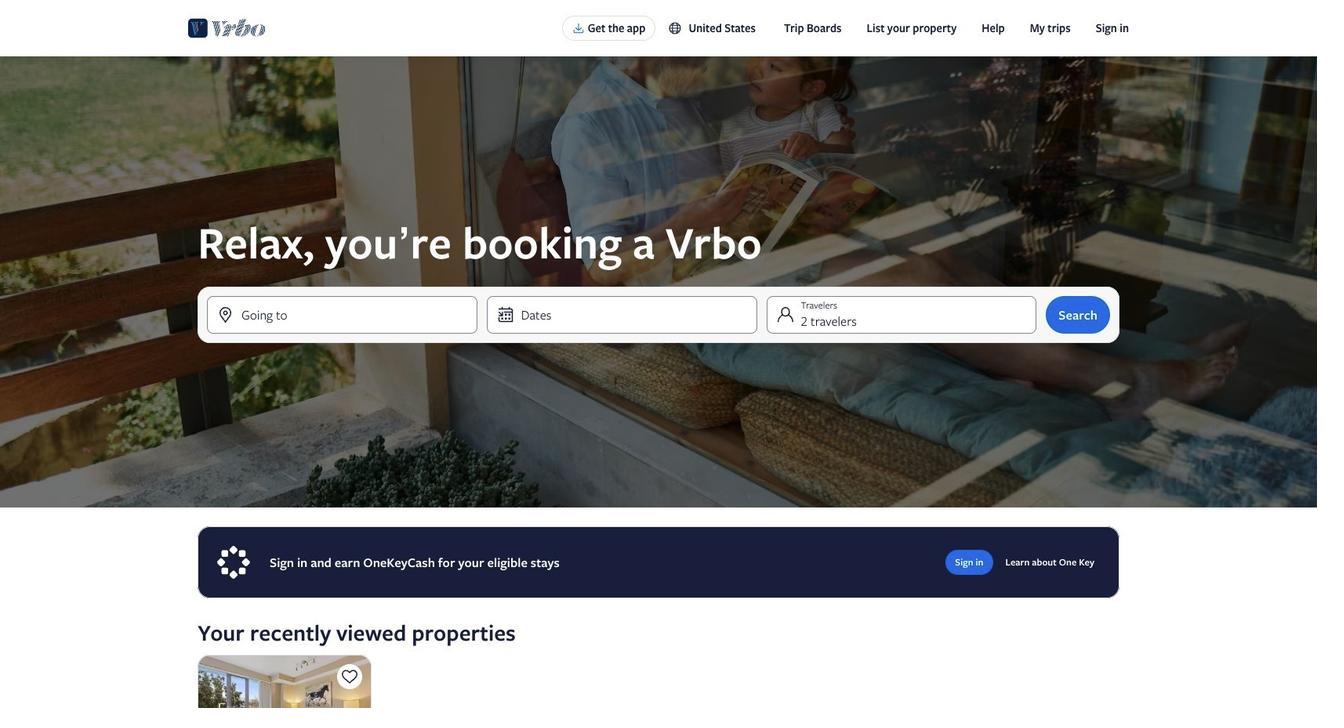 Task type: locate. For each thing, give the bounding box(es) containing it.
vrbo logo image
[[188, 16, 266, 41]]

small image
[[668, 21, 682, 35]]

main content
[[0, 56, 1317, 709]]

downtown san jose san jose 1 bedroom living room image
[[198, 655, 372, 709]]

wizard region
[[0, 56, 1317, 508]]

download the app button image
[[572, 22, 585, 34]]



Task type: vqa. For each thing, say whether or not it's contained in the screenshot.
"Vrbo logo" on the top left of the page
yes



Task type: describe. For each thing, give the bounding box(es) containing it.
Save Modern 1BR near SJSU | Kitchen | Work Desk + WiFi to a trip checkbox
[[337, 665, 363, 690]]



